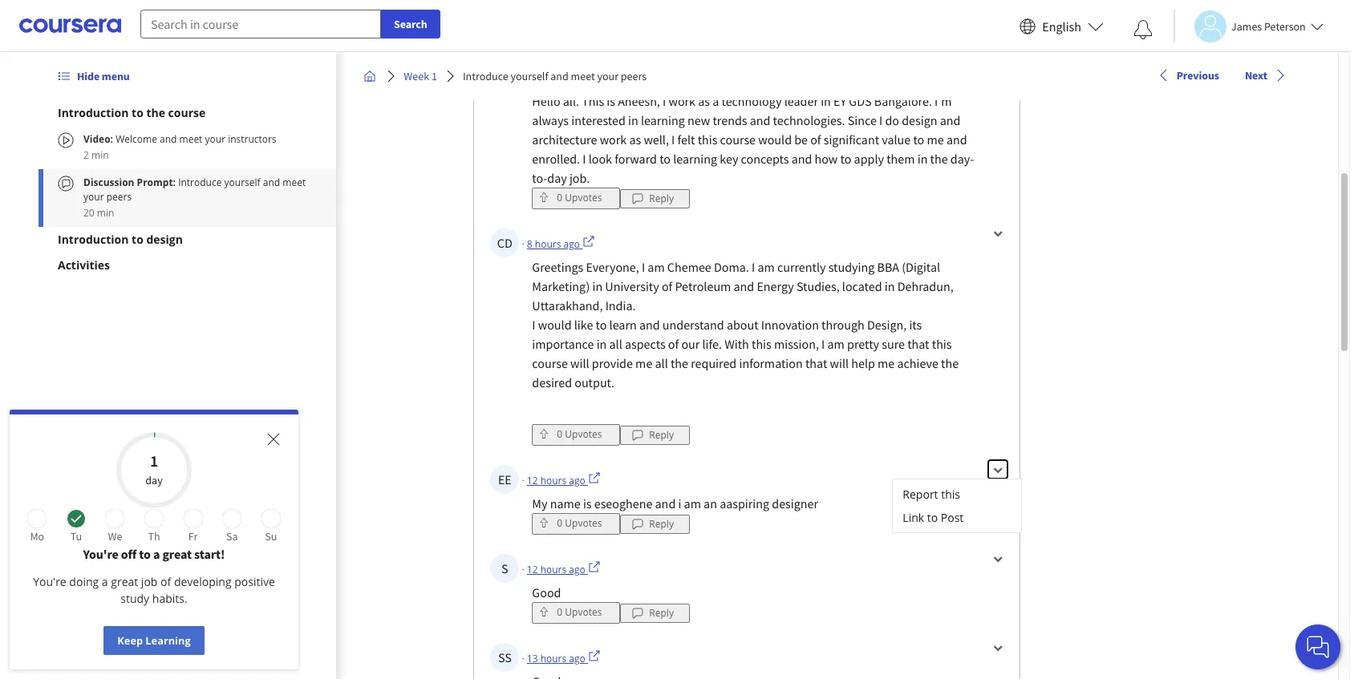 Task type: vqa. For each thing, say whether or not it's contained in the screenshot.
the top SvgUpvote image
yes



Task type: locate. For each thing, give the bounding box(es) containing it.
0 vertical spatial yourself
[[511, 69, 548, 83]]

its
[[909, 317, 922, 333]]

0 horizontal spatial will
[[570, 355, 589, 371]]

0 upvotes for s
[[557, 606, 602, 619]]

0 vertical spatial introduction
[[58, 105, 129, 120]]

architecture
[[532, 132, 597, 148]]

and right welcome
[[160, 132, 177, 146]]

menu
[[892, 479, 1022, 533]]

1 horizontal spatial peers
[[621, 69, 647, 83]]

am down through
[[827, 336, 845, 352]]

designer
[[772, 496, 818, 512]]

2 horizontal spatial a
[[713, 93, 719, 109]]

1 horizontal spatial design
[[902, 112, 937, 128]]

work up new
[[669, 93, 696, 109]]

1 will from the left
[[570, 355, 589, 371]]

0 horizontal spatial is
[[583, 496, 592, 512]]

search
[[394, 17, 427, 31]]

required
[[691, 355, 737, 371]]

svgupvote image
[[539, 192, 550, 203], [539, 428, 550, 440]]

0 vertical spatial great
[[162, 546, 192, 562]]

2 reply from the top
[[649, 428, 674, 442]]

0 horizontal spatial introduce yourself and meet your peers
[[83, 176, 306, 204]]

doma.
[[714, 259, 749, 275]]

12 up good
[[527, 563, 538, 577]]

india.
[[605, 298, 636, 314]]

0 down good
[[557, 606, 563, 619]]

min
[[91, 148, 109, 162], [97, 206, 114, 220]]

svgupvote image down the desired
[[539, 428, 550, 440]]

ago up all.
[[564, 71, 580, 85]]

0 vertical spatial you're
[[83, 546, 119, 562]]

of left our
[[668, 336, 679, 352]]

0 horizontal spatial great
[[111, 574, 138, 590]]

13
[[527, 652, 538, 666]]

0 vertical spatial design
[[902, 112, 937, 128]]

you're off to a great start!
[[83, 546, 225, 562]]

1 svgupvote image from the top
[[539, 517, 550, 529]]

will
[[570, 355, 589, 371], [830, 355, 849, 371]]

0 upvotes down job.
[[557, 191, 602, 205]]

12 hours ago link for good
[[527, 561, 601, 577]]

cd ·
[[497, 235, 527, 251]]

1 vertical spatial 12 hours ago link
[[527, 561, 601, 577]]

hours right 13
[[540, 652, 567, 666]]

2 vertical spatial course
[[532, 355, 568, 371]]

reply for s
[[649, 606, 674, 620]]

your up 20 on the top
[[83, 190, 104, 204]]

to up the activities dropdown button
[[132, 232, 143, 247]]

would
[[758, 132, 792, 148], [538, 317, 572, 333]]

(digital
[[902, 259, 940, 275]]

cd
[[497, 235, 513, 251]]

understand
[[662, 317, 724, 333]]

me down 'sure'
[[878, 355, 895, 371]]

will up output.
[[570, 355, 589, 371]]

to right like
[[596, 317, 607, 333]]

hours for ap
[[535, 71, 561, 85]]

hours inside 'link'
[[540, 652, 567, 666]]

4 reply from the top
[[649, 606, 674, 620]]

0 horizontal spatial meet
[[179, 132, 202, 146]]

1 introduction from the top
[[58, 105, 129, 120]]

that down mission,
[[805, 355, 827, 371]]

you're down we
[[83, 546, 119, 562]]

to inside 1 dialog
[[139, 546, 151, 562]]

day
[[547, 170, 567, 186], [145, 473, 163, 488]]

1 upvotes from the top
[[565, 191, 602, 205]]

1 horizontal spatial me
[[878, 355, 895, 371]]

peers inside "introduce yourself and meet your peers" "link"
[[621, 69, 647, 83]]

upvotes for ee
[[565, 517, 602, 530]]

day-
[[951, 151, 974, 167]]

trends
[[713, 112, 747, 128]]

2 12 hours ago link from the top
[[527, 561, 601, 577]]

welcome
[[116, 132, 157, 146]]

1 horizontal spatial you're
[[83, 546, 119, 562]]

2 upvotes from the top
[[565, 428, 602, 441]]

forward
[[615, 151, 657, 167]]

· inside ss ·
[[522, 652, 524, 666]]

0 vertical spatial would
[[758, 132, 792, 148]]

12 hours ago up good
[[527, 563, 586, 577]]

0 upvotes down name on the bottom of page
[[557, 517, 602, 530]]

2 svgupvote image from the top
[[539, 428, 550, 440]]

0 vertical spatial your
[[597, 69, 619, 83]]

you're inside you're doing a great job of developing positive study habits.
[[33, 574, 66, 590]]

1 horizontal spatial 1
[[432, 69, 437, 83]]

0 horizontal spatial yourself
[[224, 176, 260, 189]]

1 vertical spatial work
[[600, 132, 627, 148]]

0 horizontal spatial would
[[538, 317, 572, 333]]

this down new
[[698, 132, 718, 148]]

3 0 upvotes from the top
[[557, 517, 602, 530]]

0 horizontal spatial your
[[83, 190, 104, 204]]

7 hours ago link
[[527, 69, 595, 85]]

upvotes up 13 hours ago 'link'
[[565, 606, 602, 619]]

to right "off"
[[139, 546, 151, 562]]

your inside video: welcome and meet your instructors 2 min
[[205, 132, 225, 146]]

2 vertical spatial a
[[102, 574, 108, 590]]

yourself
[[511, 69, 548, 83], [224, 176, 260, 189]]

in down the bba
[[885, 278, 895, 294]]

Search in course text field
[[140, 10, 381, 39]]

1 vertical spatial svgupvote image
[[539, 428, 550, 440]]

1 0 upvotes from the top
[[557, 191, 602, 205]]

greetings
[[532, 259, 583, 275]]

1 vertical spatial all
[[655, 355, 668, 371]]

report
[[903, 487, 938, 502]]

to-
[[532, 170, 547, 186]]

0 vertical spatial as
[[698, 93, 710, 109]]

hours for s
[[540, 563, 567, 577]]

learning down the felt
[[673, 151, 717, 167]]

svgupvote image for my name is eseoghene and i am an aaspiring designer
[[539, 517, 550, 529]]

0 vertical spatial all
[[609, 336, 622, 352]]

next button
[[1239, 61, 1293, 90]]

1 vertical spatial 1
[[150, 451, 158, 471]]

3 upvotes from the top
[[565, 517, 602, 530]]

3 reply from the top
[[649, 517, 674, 531]]

0 vertical spatial introduce
[[463, 69, 508, 83]]

am
[[648, 259, 665, 275], [758, 259, 775, 275], [827, 336, 845, 352], [684, 496, 701, 512]]

well,
[[644, 132, 669, 148]]

0 vertical spatial learning
[[641, 112, 685, 128]]

svgupvote image
[[539, 517, 550, 529], [539, 606, 550, 618]]

· for ss
[[522, 652, 524, 666]]

learning
[[641, 112, 685, 128], [673, 151, 717, 167]]

4 0 upvotes from the top
[[557, 606, 602, 619]]

4 upvotes from the top
[[565, 606, 602, 619]]

the inside dropdown button
[[146, 105, 165, 120]]

will left help
[[830, 355, 849, 371]]

you're doing a great job of developing positive study habits.
[[33, 574, 275, 606]]

0 upvotes for cd
[[557, 428, 602, 441]]

a inside you're doing a great job of developing positive study habits.
[[102, 574, 108, 590]]

home image
[[364, 70, 377, 83]]

introduction up video:
[[58, 105, 129, 120]]

ago down name on the bottom of page
[[569, 563, 586, 577]]

1 horizontal spatial that
[[907, 336, 929, 352]]

uttarakhand,
[[532, 298, 603, 314]]

0 vertical spatial day
[[547, 170, 567, 186]]

2 reply button from the top
[[620, 426, 690, 445]]

· for ap
[[522, 71, 524, 85]]

keep
[[117, 634, 143, 648]]

petroleum
[[675, 278, 731, 294]]

life.
[[702, 336, 722, 352]]

and down instructors
[[263, 176, 280, 189]]

to up welcome
[[132, 105, 143, 120]]

my name is eseoghene and i am an aaspiring designer
[[532, 496, 818, 512]]

in right them
[[918, 151, 928, 167]]

peers down discussion on the left of page
[[106, 190, 132, 204]]

0 vertical spatial a
[[713, 93, 719, 109]]

1 vertical spatial design
[[146, 232, 183, 247]]

and down technology
[[750, 112, 770, 128]]

0 horizontal spatial 1
[[150, 451, 158, 471]]

0 vertical spatial svgupvote image
[[539, 517, 550, 529]]

svgupvote image down to- at left top
[[539, 192, 550, 203]]

importance
[[532, 336, 594, 352]]

1 vertical spatial learning
[[673, 151, 717, 167]]

0 horizontal spatial introduce
[[178, 176, 222, 189]]

1 horizontal spatial day
[[547, 170, 567, 186]]

min right 2
[[91, 148, 109, 162]]

studies,
[[797, 278, 840, 294]]

ago for ee
[[569, 474, 586, 488]]

james
[[1231, 19, 1262, 33]]

to right link
[[927, 510, 938, 525]]

introduction down 20 on the top
[[58, 232, 129, 247]]

look
[[589, 151, 612, 167]]

great inside you're doing a great job of developing positive study habits.
[[111, 574, 138, 590]]

1 vertical spatial introduction
[[58, 232, 129, 247]]

min right 20 on the top
[[97, 206, 114, 220]]

1 12 from the top
[[527, 474, 538, 488]]

and down doma.
[[734, 278, 754, 294]]

0 horizontal spatial course
[[168, 105, 206, 120]]

2 horizontal spatial meet
[[571, 69, 595, 83]]

1 horizontal spatial your
[[205, 132, 225, 146]]

min inside video: welcome and meet your instructors 2 min
[[91, 148, 109, 162]]

and down be
[[792, 151, 812, 167]]

0 horizontal spatial peers
[[106, 190, 132, 204]]

course up the desired
[[532, 355, 568, 371]]

settings menu for eyube ese's post image
[[993, 465, 1003, 475]]

1 vertical spatial 12
[[527, 563, 538, 577]]

1 vertical spatial your
[[205, 132, 225, 146]]

me down aspects
[[635, 355, 652, 371]]

doing
[[69, 574, 99, 590]]

off
[[121, 546, 137, 562]]

since
[[848, 112, 877, 128]]

i
[[678, 496, 681, 512]]

am up energy
[[758, 259, 775, 275]]

2 introduction from the top
[[58, 232, 129, 247]]

0 horizontal spatial design
[[146, 232, 183, 247]]

1 12 hours ago from the top
[[527, 474, 586, 488]]

2 12 hours ago from the top
[[527, 563, 586, 577]]

ap
[[498, 69, 512, 85]]

2 0 upvotes from the top
[[557, 428, 602, 441]]

· right ee
[[522, 474, 524, 488]]

next
[[1245, 68, 1268, 83]]

1 vertical spatial you're
[[33, 574, 66, 590]]

to right "how"
[[840, 151, 852, 167]]

svgupvote image for good
[[539, 606, 550, 618]]

0 horizontal spatial you're
[[33, 574, 66, 590]]

12 up my
[[527, 474, 538, 488]]

12
[[527, 474, 538, 488], [527, 563, 538, 577]]

0 vertical spatial peers
[[621, 69, 647, 83]]

1 day
[[145, 451, 163, 488]]

course down trends
[[720, 132, 756, 148]]

1 up th
[[150, 451, 158, 471]]

week 1 link
[[397, 62, 444, 91]]

ago inside the 8 hours ago link
[[564, 237, 580, 251]]

upvotes down output.
[[565, 428, 602, 441]]

1 horizontal spatial would
[[758, 132, 792, 148]]

this up achieve
[[932, 336, 952, 352]]

me right value
[[927, 132, 944, 148]]

1 reply button from the top
[[620, 189, 690, 208]]

as up forward
[[629, 132, 641, 148]]

achieve
[[897, 355, 938, 371]]

ss
[[498, 650, 512, 666]]

the left day-
[[930, 151, 948, 167]]

located
[[842, 278, 882, 294]]

2 horizontal spatial your
[[597, 69, 619, 83]]

1 vertical spatial day
[[145, 473, 163, 488]]

0 upvotes down good
[[557, 606, 602, 619]]

ago inside 13 hours ago 'link'
[[569, 652, 586, 666]]

settings menu for sojo karishma selvia 's post image
[[993, 643, 1003, 653]]

2 vertical spatial your
[[83, 190, 104, 204]]

8 hours ago
[[527, 237, 580, 251]]

0 horizontal spatial that
[[805, 355, 827, 371]]

introduce yourself and meet your peers down video: welcome and meet your instructors 2 min
[[83, 176, 306, 204]]

13 hours ago
[[527, 652, 586, 666]]

3 reply button from the top
[[620, 515, 690, 534]]

hours right '7' at the left top of page
[[535, 71, 561, 85]]

this
[[698, 132, 718, 148], [752, 336, 772, 352], [932, 336, 952, 352], [941, 487, 960, 502]]

to
[[132, 105, 143, 120], [913, 132, 924, 148], [660, 151, 671, 167], [840, 151, 852, 167], [132, 232, 143, 247], [596, 317, 607, 333], [927, 510, 938, 525], [139, 546, 151, 562]]

· inside "ee ·"
[[522, 474, 524, 488]]

the up welcome
[[146, 105, 165, 120]]

· inside ap ·
[[522, 71, 524, 85]]

8
[[527, 237, 532, 251]]

ago up greetings
[[564, 237, 580, 251]]

ago inside 7 hours ago link
[[564, 71, 580, 85]]

to inside greetings everyone, i am chemee doma. i am currently studying bba (digital marketing) in university of petroleum and energy studies, located in dehradun, uttarakhand, india. i would like to learn and understand about innovation through design, its importance in all aspects of our life. with this mission, i am pretty sure that this course will provide me all the required information that will help me achieve the desired output.
[[596, 317, 607, 333]]

introduce yourself and meet your peers inside "link"
[[463, 69, 647, 83]]

0 down name on the bottom of page
[[557, 517, 563, 530]]

work up look
[[600, 132, 627, 148]]

1 vertical spatial introduce
[[178, 176, 222, 189]]

2 12 from the top
[[527, 563, 538, 577]]

a up trends
[[713, 93, 719, 109]]

1 12 hours ago link from the top
[[527, 472, 601, 488]]

1 horizontal spatial meet
[[283, 176, 306, 189]]

12 hours ago
[[527, 474, 586, 488], [527, 563, 586, 577]]

svgupvote image down my
[[539, 517, 550, 529]]

1 right week
[[432, 69, 437, 83]]

ago right 13
[[569, 652, 586, 666]]

desired
[[532, 375, 572, 391]]

in down everyone,
[[592, 278, 603, 294]]

svgupvote image down good
[[539, 606, 550, 618]]

0 vertical spatial min
[[91, 148, 109, 162]]

introduce yourself and meet your peers up hello
[[463, 69, 647, 83]]

your left instructors
[[205, 132, 225, 146]]

1 vertical spatial would
[[538, 317, 572, 333]]

positive
[[234, 574, 275, 590]]

james peterson
[[1231, 19, 1306, 33]]

1 vertical spatial as
[[629, 132, 641, 148]]

2 horizontal spatial me
[[927, 132, 944, 148]]

upvotes for s
[[565, 606, 602, 619]]

hours up good
[[540, 563, 567, 577]]

3 0 from the top
[[557, 517, 563, 530]]

and
[[551, 69, 569, 83], [750, 112, 770, 128], [940, 112, 961, 128], [947, 132, 967, 148], [160, 132, 177, 146], [792, 151, 812, 167], [263, 176, 280, 189], [734, 278, 754, 294], [639, 317, 660, 333], [655, 496, 676, 512]]

me inside hello all. this is aneesh, i work as a technology leader in ey gds bangalore. i'm always interested in learning new trends and technologies. since i do design and architecture work as well, i felt this course would be of significant value to me and enrolled. i look forward to learning key concepts and how to apply them in the day- to-day job.
[[927, 132, 944, 148]]

to inside introduction to design dropdown button
[[132, 232, 143, 247]]

this inside hello all. this is aneesh, i work as a technology leader in ey gds bangalore. i'm always interested in learning new trends and technologies. since i do design and architecture work as well, i felt this course would be of significant value to me and enrolled. i look forward to learning key concepts and how to apply them in the day- to-day job.
[[698, 132, 718, 148]]

1 vertical spatial 12 hours ago
[[527, 563, 586, 577]]

day up th
[[145, 473, 163, 488]]

2 svgupvote image from the top
[[539, 606, 550, 618]]

to inside report this link to post
[[927, 510, 938, 525]]

0 horizontal spatial me
[[635, 355, 652, 371]]

1 horizontal spatial all
[[655, 355, 668, 371]]

a
[[713, 93, 719, 109], [153, 546, 160, 562], [102, 574, 108, 590]]

1 vertical spatial yourself
[[224, 176, 260, 189]]

instructors
[[228, 132, 276, 146]]

1 vertical spatial min
[[97, 206, 114, 220]]

0 horizontal spatial work
[[600, 132, 627, 148]]

0 horizontal spatial a
[[102, 574, 108, 590]]

0 vertical spatial 12
[[527, 474, 538, 488]]

through
[[822, 317, 865, 333]]

2 0 from the top
[[557, 428, 563, 441]]

hours up name on the bottom of page
[[540, 474, 567, 488]]

0 vertical spatial work
[[669, 93, 696, 109]]

keep learning button
[[104, 627, 204, 655]]

· for cd
[[522, 237, 524, 251]]

0 vertical spatial svgupvote image
[[539, 192, 550, 203]]

introduction for introduction to the course
[[58, 105, 129, 120]]

· left 8
[[522, 237, 524, 251]]

all
[[609, 336, 622, 352], [655, 355, 668, 371]]

reply button
[[620, 189, 690, 208], [620, 426, 690, 445], [620, 515, 690, 534], [620, 604, 690, 623]]

0 horizontal spatial day
[[145, 473, 163, 488]]

1 horizontal spatial great
[[162, 546, 192, 562]]

you're left doing
[[33, 574, 66, 590]]

day down the enrolled.
[[547, 170, 567, 186]]

4 0 from the top
[[557, 606, 563, 619]]

1 horizontal spatial is
[[607, 93, 615, 109]]

link to post button
[[893, 506, 1022, 529]]

reply
[[649, 191, 674, 205], [649, 428, 674, 442], [649, 517, 674, 531], [649, 606, 674, 620]]

great down fr
[[162, 546, 192, 562]]

2 horizontal spatial course
[[720, 132, 756, 148]]

of right the job at the bottom
[[160, 574, 171, 590]]

1 horizontal spatial yourself
[[511, 69, 548, 83]]

english button
[[1013, 0, 1110, 52]]

introduce left '7' at the left top of page
[[463, 69, 508, 83]]

and up all.
[[551, 69, 569, 83]]

4 reply button from the top
[[620, 604, 690, 623]]

upvotes
[[565, 191, 602, 205], [565, 428, 602, 441], [565, 517, 602, 530], [565, 606, 602, 619]]

settings menu for chemee doma's post image
[[993, 229, 1003, 238]]

1 horizontal spatial course
[[532, 355, 568, 371]]

· inside cd ·
[[522, 237, 524, 251]]

1 horizontal spatial will
[[830, 355, 849, 371]]

1 vertical spatial a
[[153, 546, 160, 562]]

output.
[[575, 375, 615, 391]]

20
[[83, 206, 94, 220]]

course inside introduction to the course dropdown button
[[168, 105, 206, 120]]

of right be
[[810, 132, 821, 148]]

1 vertical spatial svgupvote image
[[539, 606, 550, 618]]

the
[[146, 105, 165, 120], [930, 151, 948, 167], [671, 355, 688, 371], [941, 355, 959, 371]]

introduction to the course
[[58, 105, 206, 120]]

close image
[[264, 430, 283, 449]]

is
[[607, 93, 615, 109], [583, 496, 592, 512]]

0 vertical spatial introduce yourself and meet your peers
[[463, 69, 647, 83]]

1 vertical spatial great
[[111, 574, 138, 590]]

the inside hello all. this is aneesh, i work as a technology leader in ey gds bangalore. i'm always interested in learning new trends and technologies. since i do design and architecture work as well, i felt this course would be of significant value to me and enrolled. i look forward to learning key concepts and how to apply them in the day- to-day job.
[[930, 151, 948, 167]]

report this link to post
[[903, 487, 964, 525]]

your up this
[[597, 69, 619, 83]]

leader
[[784, 93, 818, 109]]

1 vertical spatial meet
[[179, 132, 202, 146]]

ago up name on the bottom of page
[[569, 474, 586, 488]]

learn
[[609, 317, 637, 333]]

2 vertical spatial meet
[[283, 176, 306, 189]]

0 vertical spatial 12 hours ago link
[[527, 472, 601, 488]]

and down "i'm"
[[940, 112, 961, 128]]

0 vertical spatial 12 hours ago
[[527, 474, 586, 488]]

peers up aneesh,
[[621, 69, 647, 83]]

hours right 8
[[535, 237, 561, 251]]

1 vertical spatial course
[[720, 132, 756, 148]]

of down chemee
[[662, 278, 672, 294]]

is right name on the bottom of page
[[583, 496, 592, 512]]



Task type: describe. For each thing, give the bounding box(es) containing it.
enrolled.
[[532, 151, 580, 167]]

yourself inside "link"
[[511, 69, 548, 83]]

coursera image
[[19, 13, 121, 39]]

1 horizontal spatial work
[[669, 93, 696, 109]]

introduction for introduction to design
[[58, 232, 129, 247]]

i right aneesh,
[[663, 93, 666, 109]]

0 horizontal spatial as
[[629, 132, 641, 148]]

you're for you're doing a great job of developing positive study habits.
[[33, 574, 66, 590]]

this
[[582, 93, 604, 109]]

james peterson button
[[1174, 10, 1324, 42]]

habits.
[[152, 591, 187, 606]]

study
[[121, 591, 149, 606]]

i up university
[[642, 259, 645, 275]]

design inside hello all. this is aneesh, i work as a technology leader in ey gds bangalore. i'm always interested in learning new trends and technologies. since i do design and architecture work as well, i felt this course would be of significant value to me and enrolled. i look forward to learning key concepts and how to apply them in the day- to-day job.
[[902, 112, 937, 128]]

you're for you're off to a great start!
[[83, 546, 119, 562]]

menu containing report this
[[892, 479, 1022, 533]]

ago for ap
[[564, 71, 580, 85]]

week
[[404, 69, 429, 83]]

bba
[[877, 259, 899, 275]]

reply for ee
[[649, 517, 674, 531]]

s
[[501, 561, 508, 577]]

marketing)
[[532, 278, 590, 294]]

ap ·
[[498, 69, 527, 85]]

1 vertical spatial introduce yourself and meet your peers
[[83, 176, 306, 204]]

hide menu button
[[51, 62, 136, 91]]

introduce yourself and meet your peers link
[[456, 62, 653, 91]]

and up day-
[[947, 132, 967, 148]]

would inside hello all. this is aneesh, i work as a technology leader in ey gds bangalore. i'm always interested in learning new trends and technologies. since i do design and architecture work as well, i felt this course would be of significant value to me and enrolled. i look forward to learning key concepts and how to apply them in the day- to-day job.
[[758, 132, 792, 148]]

ago for cd
[[564, 237, 580, 251]]

studying
[[828, 259, 875, 275]]

how
[[815, 151, 838, 167]]

video: welcome and meet your instructors 2 min
[[83, 132, 276, 162]]

discussion
[[83, 176, 134, 189]]

an
[[704, 496, 717, 512]]

1 vertical spatial that
[[805, 355, 827, 371]]

help
[[851, 355, 875, 371]]

new
[[688, 112, 710, 128]]

course inside hello all. this is aneesh, i work as a technology leader in ey gds bangalore. i'm always interested in learning new trends and technologies. since i do design and architecture work as well, i felt this course would be of significant value to me and enrolled. i look forward to learning key concepts and how to apply them in the day- to-day job.
[[720, 132, 756, 148]]

eseoghene
[[594, 496, 653, 512]]

english
[[1042, 18, 1081, 34]]

gds
[[849, 93, 872, 109]]

to right value
[[913, 132, 924, 148]]

hello all. this is aneesh, i work as a technology leader in ey gds bangalore. i'm always interested in learning new trends and technologies. since i do design and architecture work as well, i felt this course would be of significant value to me and enrolled. i look forward to learning key concepts and how to apply them in the day- to-day job.
[[532, 93, 974, 186]]

settings menu for swethasri's post image
[[993, 554, 1003, 564]]

reply button for s
[[620, 604, 690, 623]]

ss link
[[490, 643, 519, 672]]

and up aspects
[[639, 317, 660, 333]]

university
[[605, 278, 659, 294]]

significant
[[824, 132, 879, 148]]

start!
[[194, 546, 225, 562]]

hide
[[77, 69, 100, 83]]

0 horizontal spatial all
[[609, 336, 622, 352]]

7
[[527, 71, 532, 85]]

previous button
[[1151, 61, 1226, 90]]

am up university
[[648, 259, 665, 275]]

hide menu
[[77, 69, 130, 83]]

to inside introduction to the course dropdown button
[[132, 105, 143, 120]]

apply
[[854, 151, 884, 167]]

0 vertical spatial that
[[907, 336, 929, 352]]

chat with us image
[[1305, 635, 1331, 660]]

1 vertical spatial is
[[583, 496, 592, 512]]

day inside hello all. this is aneesh, i work as a technology leader in ey gds bangalore. i'm always interested in learning new trends and technologies. since i do design and architecture work as well, i felt this course would be of significant value to me and enrolled. i look forward to learning key concepts and how to apply them in the day- to-day job.
[[547, 170, 567, 186]]

mission,
[[774, 336, 819, 352]]

them
[[887, 151, 915, 167]]

hours for ss
[[540, 652, 567, 666]]

12 for my name is eseoghene and i am an aaspiring designer
[[527, 474, 538, 488]]

1 reply from the top
[[649, 191, 674, 205]]

2 will from the left
[[830, 355, 849, 371]]

a inside hello all. this is aneesh, i work as a technology leader in ey gds bangalore. i'm always interested in learning new trends and technologies. since i do design and architecture work as well, i felt this course would be of significant value to me and enrolled. i look forward to learning key concepts and how to apply them in the day- to-day job.
[[713, 93, 719, 109]]

the right achieve
[[941, 355, 959, 371]]

is inside hello all. this is aneesh, i work as a technology leader in ey gds bangalore. i'm always interested in learning new trends and technologies. since i do design and architecture work as well, i felt this course would be of significant value to me and enrolled. i look forward to learning key concepts and how to apply them in the day- to-day job.
[[607, 93, 615, 109]]

1 horizontal spatial a
[[153, 546, 160, 562]]

0 upvotes for ee
[[557, 517, 602, 530]]

all.
[[563, 93, 579, 109]]

energy
[[757, 278, 794, 294]]

we
[[108, 529, 122, 544]]

greetings everyone, i am chemee doma. i am currently studying bba (digital marketing) in university of petroleum and energy studies, located in dehradun, uttarakhand, india. i would like to learn and understand about innovation through design, its importance in all aspects of our life. with this mission, i am pretty sure that this course will provide me all the required information that will help me achieve the desired output.
[[532, 259, 961, 391]]

1 inside 1 day
[[150, 451, 158, 471]]

learning
[[145, 634, 191, 648]]

technology
[[722, 93, 782, 109]]

concepts
[[741, 151, 789, 167]]

th
[[148, 529, 160, 544]]

i right mission,
[[822, 336, 825, 352]]

introduction to design button
[[58, 232, 317, 248]]

7 hours ago
[[527, 71, 580, 85]]

s link
[[490, 554, 519, 583]]

1 0 from the top
[[557, 191, 563, 205]]

12 for good
[[527, 563, 538, 577]]

post
[[941, 510, 964, 525]]

sa
[[226, 529, 238, 544]]

show notifications image
[[1134, 20, 1153, 39]]

meet inside "link"
[[571, 69, 595, 83]]

introduce inside "introduce yourself and meet your peers" "link"
[[463, 69, 508, 83]]

about
[[727, 317, 759, 333]]

ss ·
[[498, 650, 527, 666]]

report this button
[[893, 483, 1022, 506]]

aspects
[[625, 336, 666, 352]]

bangalore.
[[874, 93, 932, 109]]

with
[[725, 336, 749, 352]]

1 horizontal spatial as
[[698, 93, 710, 109]]

ago for ss
[[569, 652, 586, 666]]

activities
[[58, 258, 110, 273]]

name
[[550, 496, 581, 512]]

i left look
[[583, 151, 586, 167]]

like
[[574, 317, 593, 333]]

hours for ee
[[540, 474, 567, 488]]

my
[[532, 496, 548, 512]]

i right doma.
[[752, 259, 755, 275]]

this up information
[[752, 336, 772, 352]]

0 for ee
[[557, 517, 563, 530]]

of inside you're doing a great job of developing positive study habits.
[[160, 574, 171, 590]]

provide
[[592, 355, 633, 371]]

in up provide
[[597, 336, 607, 352]]

meet inside video: welcome and meet your instructors 2 min
[[179, 132, 202, 146]]

good
[[532, 585, 561, 601]]

video:
[[83, 132, 113, 146]]

felt
[[677, 132, 695, 148]]

tu
[[70, 529, 82, 544]]

12 hours ago for my name is eseoghene and i am an aaspiring designer
[[527, 474, 586, 488]]

sure
[[882, 336, 905, 352]]

would inside greetings everyone, i am chemee doma. i am currently studying bba (digital marketing) in university of petroleum and energy studies, located in dehradun, uttarakhand, india. i would like to learn and understand about innovation through design, its importance in all aspects of our life. with this mission, i am pretty sure that this course will provide me all the required information that will help me achieve the desired output.
[[538, 317, 572, 333]]

ap link
[[490, 63, 519, 91]]

am right i
[[684, 496, 701, 512]]

this inside report this link to post
[[941, 487, 960, 502]]

· right s
[[519, 563, 527, 577]]

ey
[[834, 93, 846, 109]]

the down our
[[671, 355, 688, 371]]

to down well,
[[660, 151, 671, 167]]

prompt:
[[137, 176, 176, 189]]

i up importance
[[532, 317, 536, 333]]

1 svgupvote image from the top
[[539, 192, 550, 203]]

week 1
[[404, 69, 437, 83]]

1 dialog
[[10, 410, 298, 670]]

course inside greetings everyone, i am chemee doma. i am currently studying bba (digital marketing) in university of petroleum and energy studies, located in dehradun, uttarakhand, india. i would like to learn and understand about innovation through design, its importance in all aspects of our life. with this mission, i am pretty sure that this course will provide me all the required information that will help me achieve the desired output.
[[532, 355, 568, 371]]

2
[[83, 148, 89, 162]]

aaspiring
[[720, 496, 769, 512]]

and inside "introduce yourself and meet your peers" "link"
[[551, 69, 569, 83]]

mo
[[30, 529, 44, 544]]

12 hours ago for good
[[527, 563, 586, 577]]

and inside video: welcome and meet your instructors 2 min
[[160, 132, 177, 146]]

currently
[[777, 259, 826, 275]]

0 for s
[[557, 606, 563, 619]]

reply for cd
[[649, 428, 674, 442]]

i left the felt
[[672, 132, 675, 148]]

· for ee
[[522, 474, 524, 488]]

aneesh,
[[618, 93, 660, 109]]

your inside "link"
[[597, 69, 619, 83]]

introduce inside introduce yourself and meet your peers
[[178, 176, 222, 189]]

menu
[[102, 69, 130, 83]]

ee ·
[[498, 472, 527, 488]]

0 for cd
[[557, 428, 563, 441]]

reply button for cd
[[620, 426, 690, 445]]

and left i
[[655, 496, 676, 512]]

reply button for ee
[[620, 515, 690, 534]]

of inside hello all. this is aneesh, i work as a technology leader in ey gds bangalore. i'm always interested in learning new trends and technologies. since i do design and architecture work as well, i felt this course would be of significant value to me and enrolled. i look forward to learning key concepts and how to apply them in the day- to-day job.
[[810, 132, 821, 148]]

peterson
[[1264, 19, 1306, 33]]

1 vertical spatial peers
[[106, 190, 132, 204]]

upvotes for cd
[[565, 428, 602, 441]]

day inside 1 dialog
[[145, 473, 163, 488]]

i left the do
[[879, 112, 883, 128]]

introduction to the course button
[[58, 105, 317, 121]]

hours for cd
[[535, 237, 561, 251]]

design inside dropdown button
[[146, 232, 183, 247]]

in down aneesh,
[[628, 112, 638, 128]]

12 hours ago link for my name is eseoghene and i am an aaspiring designer
[[527, 472, 601, 488]]

0 vertical spatial 1
[[432, 69, 437, 83]]

ee link
[[490, 465, 519, 494]]

in left ey
[[821, 93, 831, 109]]

ago for s
[[569, 563, 586, 577]]



